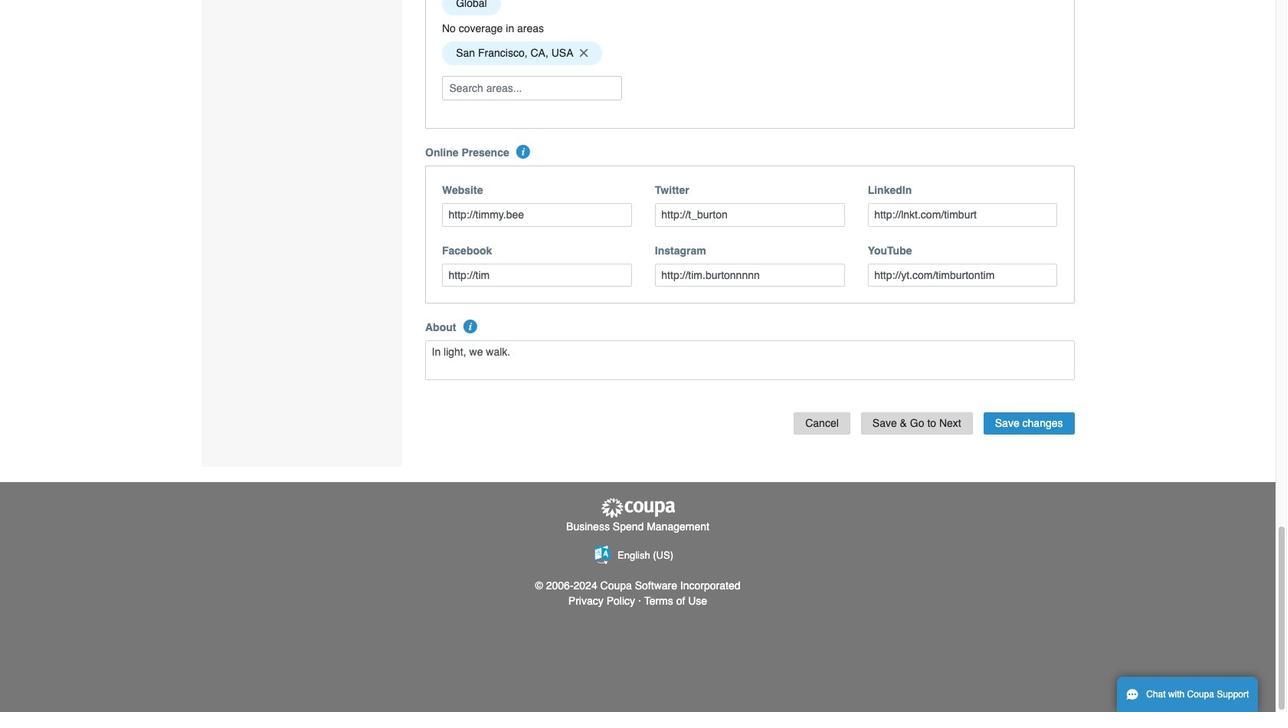 Task type: locate. For each thing, give the bounding box(es) containing it.
0 horizontal spatial additional information image
[[464, 320, 477, 333]]

1 horizontal spatial additional information image
[[517, 145, 530, 159]]

0 vertical spatial additional information image
[[517, 145, 530, 159]]

option
[[442, 41, 603, 65]]

1 vertical spatial additional information image
[[464, 320, 477, 333]]

None text field
[[868, 203, 1058, 227], [655, 263, 845, 287], [868, 263, 1058, 287], [425, 340, 1075, 380], [868, 203, 1058, 227], [655, 263, 845, 287], [868, 263, 1058, 287], [425, 340, 1075, 380]]

additional information image
[[517, 145, 530, 159], [464, 320, 477, 333]]

None text field
[[442, 203, 632, 227], [655, 203, 845, 227], [442, 263, 632, 287], [442, 203, 632, 227], [655, 203, 845, 227], [442, 263, 632, 287]]

Search areas... text field
[[444, 76, 621, 100]]



Task type: vqa. For each thing, say whether or not it's contained in the screenshot.
navigation
no



Task type: describe. For each thing, give the bounding box(es) containing it.
option inside selected areas list box
[[442, 41, 603, 65]]

selected areas list box
[[437, 37, 1063, 69]]

coupa supplier portal image
[[600, 497, 676, 519]]



